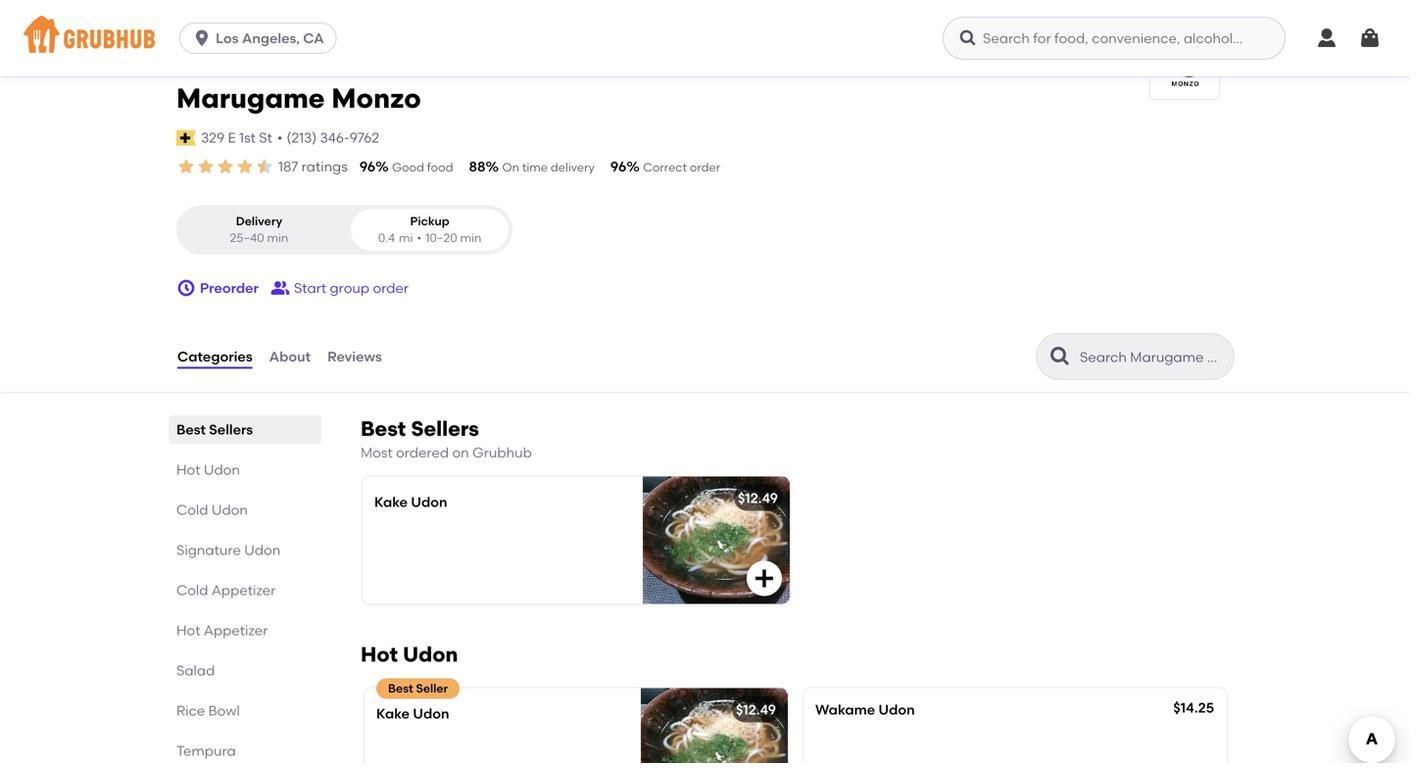 Task type: vqa. For each thing, say whether or not it's contained in the screenshot.
will
no



Task type: locate. For each thing, give the bounding box(es) containing it.
1 vertical spatial appetizer
[[204, 623, 268, 639]]

2 96 from the left
[[611, 158, 627, 175]]

1 horizontal spatial •
[[417, 231, 422, 245]]

on time delivery
[[503, 160, 595, 175]]

1 vertical spatial •
[[417, 231, 422, 245]]

1 cold from the top
[[176, 502, 208, 519]]

1 96 from the left
[[360, 158, 376, 175]]

$12.49 left wakame
[[736, 702, 777, 719]]

96 down 9762
[[360, 158, 376, 175]]

appetizer
[[212, 583, 276, 599], [204, 623, 268, 639]]

svg image inside los angeles, ca button
[[192, 28, 212, 48]]

96 for good food
[[360, 158, 376, 175]]

on
[[452, 445, 469, 461]]

(213) 346-9762 button
[[287, 128, 380, 148]]

udon down seller
[[413, 706, 450, 723]]

sellers inside the best sellers most ordered on grubhub
[[411, 417, 479, 442]]

hot udon up seller
[[361, 643, 458, 668]]

1 horizontal spatial sellers
[[411, 417, 479, 442]]

0 vertical spatial $12.49
[[738, 490, 779, 507]]

cold for cold udon
[[176, 502, 208, 519]]

star icon image
[[176, 157, 196, 176], [196, 157, 216, 176], [216, 157, 235, 176], [235, 157, 255, 176], [255, 157, 275, 176], [255, 157, 275, 176]]

categories
[[177, 349, 253, 365]]

0 vertical spatial hot udon
[[176, 462, 240, 479]]

best inside 'best seller kake udon'
[[388, 682, 413, 696]]

1 vertical spatial cold
[[176, 583, 208, 599]]

signature udon
[[176, 542, 281, 559]]

96
[[360, 158, 376, 175], [611, 158, 627, 175]]

reviews
[[328, 349, 382, 365]]

best sellers
[[176, 422, 253, 438]]

mi
[[399, 231, 413, 245]]

cold down signature on the left
[[176, 583, 208, 599]]

0 vertical spatial order
[[690, 160, 721, 175]]

hot udon up cold udon
[[176, 462, 240, 479]]

kake
[[375, 494, 408, 511], [377, 706, 410, 723]]

$12.49 up svg icon
[[738, 490, 779, 507]]

rice
[[176, 703, 205, 720]]

cold udon
[[176, 502, 248, 519]]

1 vertical spatial hot udon
[[361, 643, 458, 668]]

1 vertical spatial hot
[[176, 623, 201, 639]]

reviews button
[[327, 322, 383, 392]]

rice bowl
[[176, 703, 240, 720]]

sellers
[[411, 417, 479, 442], [209, 422, 253, 438]]

udon up signature udon
[[212, 502, 248, 519]]

group
[[330, 280, 370, 297]]

best down categories button
[[176, 422, 206, 438]]

hot up cold udon
[[176, 462, 201, 479]]

tempura
[[176, 743, 236, 760]]

udon right signature on the left
[[244, 542, 281, 559]]

hot udon
[[176, 462, 240, 479], [361, 643, 458, 668]]

2 min from the left
[[460, 231, 482, 245]]

0 horizontal spatial min
[[267, 231, 288, 245]]

0 horizontal spatial •
[[277, 130, 283, 146]]

• right st
[[277, 130, 283, 146]]

ratings
[[302, 158, 348, 175]]

wakame udon
[[816, 702, 915, 719]]

marugame
[[176, 82, 325, 115]]

ca
[[303, 30, 324, 47]]

cold appetizer
[[176, 583, 276, 599]]

correct order
[[643, 160, 721, 175]]

2 cold from the top
[[176, 583, 208, 599]]

1 horizontal spatial 96
[[611, 158, 627, 175]]

signature
[[176, 542, 241, 559]]

1 horizontal spatial order
[[690, 160, 721, 175]]

0 horizontal spatial sellers
[[209, 422, 253, 438]]

1 min from the left
[[267, 231, 288, 245]]

appetizer down signature udon
[[212, 583, 276, 599]]

los angeles, ca
[[216, 30, 324, 47]]

delivery
[[236, 214, 282, 228]]

min
[[267, 231, 288, 245], [460, 231, 482, 245]]

min inside "pickup 0.4 mi • 10–20 min"
[[460, 231, 482, 245]]

0 horizontal spatial hot udon
[[176, 462, 240, 479]]

min down "delivery"
[[267, 231, 288, 245]]

udon down ordered
[[411, 494, 448, 511]]

cold up signature on the left
[[176, 502, 208, 519]]

kake udon image
[[643, 477, 790, 604], [641, 689, 788, 764]]

order
[[690, 160, 721, 175], [373, 280, 409, 297]]

10–20
[[426, 231, 458, 245]]

order right group
[[373, 280, 409, 297]]

sellers for best sellers
[[209, 422, 253, 438]]

•
[[277, 130, 283, 146], [417, 231, 422, 245]]

svg image
[[753, 567, 777, 591]]

$14.25
[[1174, 700, 1215, 717]]

best left seller
[[388, 682, 413, 696]]

svg image
[[1316, 26, 1339, 50], [1359, 26, 1383, 50], [192, 28, 212, 48], [959, 28, 979, 48], [176, 279, 196, 298]]

0 vertical spatial cold
[[176, 502, 208, 519]]

1 horizontal spatial min
[[460, 231, 482, 245]]

sellers up on
[[411, 417, 479, 442]]

wakame
[[816, 702, 876, 719]]

2 vertical spatial hot
[[361, 643, 398, 668]]

hot up salad
[[176, 623, 201, 639]]

96 right the delivery in the left of the page
[[611, 158, 627, 175]]

search icon image
[[1049, 345, 1073, 369]]

0 vertical spatial appetizer
[[212, 583, 276, 599]]

appetizer down 'cold appetizer' at the bottom of the page
[[204, 623, 268, 639]]

329
[[201, 130, 225, 146]]

sellers down categories button
[[209, 422, 253, 438]]

1 vertical spatial order
[[373, 280, 409, 297]]

marugame monzo logo image
[[1151, 38, 1220, 91]]

good
[[392, 160, 424, 175]]

best inside the best sellers most ordered on grubhub
[[361, 417, 406, 442]]

1 vertical spatial kake
[[377, 706, 410, 723]]

best up most
[[361, 417, 406, 442]]

start
[[294, 280, 327, 297]]

about
[[269, 349, 311, 365]]

$12.49
[[738, 490, 779, 507], [736, 702, 777, 719]]

people icon image
[[271, 279, 290, 298]]

bowl
[[209, 703, 240, 720]]

option group
[[176, 205, 513, 255]]

subscription pass image
[[176, 130, 196, 146]]

best
[[361, 417, 406, 442], [176, 422, 206, 438], [388, 682, 413, 696]]

udon
[[204, 462, 240, 479], [411, 494, 448, 511], [212, 502, 248, 519], [244, 542, 281, 559], [403, 643, 458, 668], [879, 702, 915, 719], [413, 706, 450, 723]]

delivery
[[551, 160, 595, 175]]

order right correct
[[690, 160, 721, 175]]

hot up 'best seller kake udon'
[[361, 643, 398, 668]]

0 horizontal spatial 96
[[360, 158, 376, 175]]

0 vertical spatial kake
[[375, 494, 408, 511]]

cold
[[176, 502, 208, 519], [176, 583, 208, 599]]

0 horizontal spatial order
[[373, 280, 409, 297]]

hot appetizer
[[176, 623, 268, 639]]

min right 10–20
[[460, 231, 482, 245]]

hot
[[176, 462, 201, 479], [176, 623, 201, 639], [361, 643, 398, 668]]

option group containing delivery 25–40 min
[[176, 205, 513, 255]]

0 vertical spatial •
[[277, 130, 283, 146]]

order inside button
[[373, 280, 409, 297]]

• right mi
[[417, 231, 422, 245]]



Task type: describe. For each thing, give the bounding box(es) containing it.
svg image inside the preorder button
[[176, 279, 196, 298]]

appetizer for hot appetizer
[[204, 623, 268, 639]]

• inside "pickup 0.4 mi • 10–20 min"
[[417, 231, 422, 245]]

1 vertical spatial $12.49
[[736, 702, 777, 719]]

st
[[259, 130, 272, 146]]

categories button
[[176, 322, 254, 392]]

start group order button
[[271, 271, 409, 306]]

correct
[[643, 160, 687, 175]]

monzo
[[332, 82, 421, 115]]

appetizer for cold appetizer
[[212, 583, 276, 599]]

udon up seller
[[403, 643, 458, 668]]

los
[[216, 30, 239, 47]]

Search for food, convenience, alcohol... search field
[[943, 17, 1286, 60]]

food
[[427, 160, 453, 175]]

kake udon
[[375, 494, 448, 511]]

cold for cold appetizer
[[176, 583, 208, 599]]

best for best sellers
[[176, 422, 206, 438]]

udon right wakame
[[879, 702, 915, 719]]

88
[[469, 158, 486, 175]]

best for best seller kake udon
[[388, 682, 413, 696]]

on
[[503, 160, 520, 175]]

Search Marugame Monzo search field
[[1079, 348, 1229, 367]]

187 ratings
[[278, 158, 348, 175]]

main navigation navigation
[[0, 0, 1412, 76]]

0.4
[[378, 231, 395, 245]]

25–40
[[230, 231, 264, 245]]

marugame monzo
[[176, 82, 421, 115]]

time
[[522, 160, 548, 175]]

min inside delivery 25–40 min
[[267, 231, 288, 245]]

329 e 1st st
[[201, 130, 272, 146]]

preorder button
[[176, 271, 259, 306]]

salad
[[176, 663, 215, 680]]

udon inside 'best seller kake udon'
[[413, 706, 450, 723]]

udon down best sellers
[[204, 462, 240, 479]]

delivery 25–40 min
[[230, 214, 288, 245]]

346-
[[320, 130, 350, 146]]

e
[[228, 130, 236, 146]]

pickup
[[410, 214, 450, 228]]

best for best sellers most ordered on grubhub
[[361, 417, 406, 442]]

ordered
[[396, 445, 449, 461]]

329 e 1st st button
[[200, 127, 273, 149]]

1st
[[239, 130, 256, 146]]

1 horizontal spatial hot udon
[[361, 643, 458, 668]]

96 for correct order
[[611, 158, 627, 175]]

1 vertical spatial kake udon image
[[641, 689, 788, 764]]

angeles,
[[242, 30, 300, 47]]

pickup 0.4 mi • 10–20 min
[[378, 214, 482, 245]]

kake inside 'best seller kake udon'
[[377, 706, 410, 723]]

about button
[[268, 322, 312, 392]]

best sellers most ordered on grubhub
[[361, 417, 532, 461]]

(213)
[[287, 130, 317, 146]]

start group order
[[294, 280, 409, 297]]

seller
[[416, 682, 448, 696]]

sellers for best sellers most ordered on grubhub
[[411, 417, 479, 442]]

0 vertical spatial hot
[[176, 462, 201, 479]]

most
[[361, 445, 393, 461]]

0 vertical spatial kake udon image
[[643, 477, 790, 604]]

best seller kake udon
[[377, 682, 450, 723]]

grubhub
[[473, 445, 532, 461]]

los angeles, ca button
[[180, 23, 345, 54]]

187
[[278, 158, 298, 175]]

good food
[[392, 160, 453, 175]]

• (213) 346-9762
[[277, 130, 380, 146]]

9762
[[350, 130, 380, 146]]

preorder
[[200, 280, 259, 297]]



